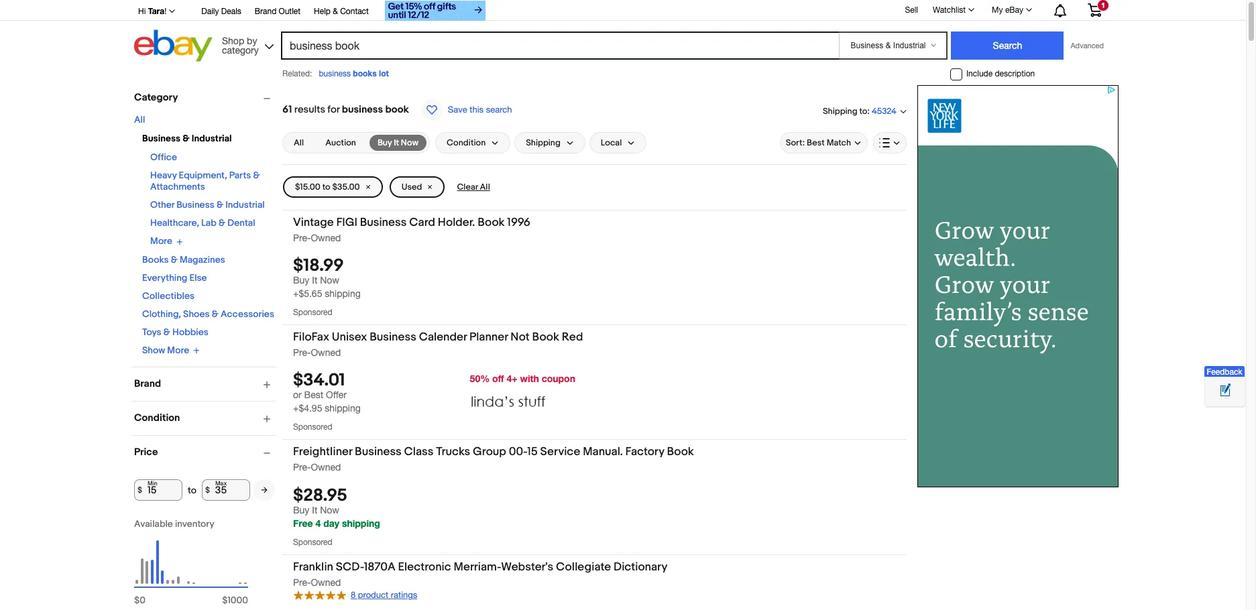 Task type: describe. For each thing, give the bounding box(es) containing it.
Search for anything text field
[[283, 33, 837, 58]]

listing options selector. list view selected. image
[[879, 138, 901, 148]]

graph of available inventory between $15.0 and $35.0 image
[[134, 518, 248, 610]]

$34.01
[[293, 371, 345, 391]]

business & industrial
[[142, 133, 232, 144]]

buy for $18.99
[[293, 275, 309, 286]]

electronic
[[398, 560, 451, 574]]

shoes
[[183, 308, 210, 320]]

00-
[[509, 446, 527, 459]]

shipping inside $18.99 buy it now +$5.65 shipping
[[325, 289, 361, 299]]

shop
[[222, 35, 244, 46]]

watchlist link
[[926, 2, 981, 18]]

everything else link
[[142, 272, 207, 283]]

filofax unisex business calender planner not book red heading
[[293, 331, 583, 344]]

+$4.95 shipping
[[293, 403, 361, 414]]

1 horizontal spatial all
[[294, 138, 304, 148]]

0
[[140, 595, 146, 606]]

not
[[511, 331, 530, 344]]

business inside 'filofax unisex business calender planner not book red pre-owned'
[[370, 331, 416, 344]]

0 horizontal spatial all link
[[134, 114, 145, 125]]

it inside text box
[[394, 138, 399, 148]]

$15.00 to $35.00
[[295, 182, 360, 193]]

books
[[353, 68, 377, 78]]

brand outlet
[[255, 7, 301, 16]]

clear all
[[457, 182, 490, 193]]

healthcare, lab & dental link
[[150, 217, 255, 229]]

business up office
[[142, 133, 181, 144]]

vintage figi business card holder. book 1996 pre-owned
[[293, 216, 530, 243]]

business inside main content
[[342, 103, 383, 116]]

all link inside main content
[[286, 135, 312, 151]]

off
[[492, 373, 504, 385]]

manual.
[[583, 446, 623, 459]]

other
[[150, 199, 174, 211]]

save this search
[[448, 105, 512, 115]]

sell link
[[899, 5, 924, 15]]

business inside freightliner business class trucks group 00-15 service manual. factory book pre-owned
[[355, 446, 402, 459]]

& right shoes
[[212, 308, 219, 320]]

61 results for business book
[[282, 103, 409, 116]]

& up healthcare, lab & dental link
[[217, 199, 223, 211]]

pre- inside 'filofax unisex business calender planner not book red pre-owned'
[[293, 348, 311, 358]]

vintage figi business card holder. book 1996 heading
[[293, 216, 530, 229]]

none submit inside shop by category banner
[[951, 32, 1064, 60]]

shipping inside $28.95 buy it now free 4 day shipping
[[342, 518, 380, 529]]

pre- inside franklin scd-1870a electronic merriam-webster's collegiate dictionary pre-owned
[[293, 577, 311, 588]]

clear all link
[[452, 176, 496, 198]]

show more button
[[142, 344, 200, 356]]

my
[[992, 5, 1003, 15]]

& right parts at the left of page
[[253, 170, 260, 181]]

it for $18.99
[[312, 275, 317, 286]]

best inside dropdown button
[[807, 138, 825, 148]]

1 vertical spatial shipping
[[325, 403, 361, 414]]

help & contact link
[[314, 5, 369, 19]]

sort: best match
[[786, 138, 851, 148]]

filofax unisex business calender planner not book red link
[[293, 331, 735, 347]]

day
[[323, 518, 339, 529]]

everything
[[142, 272, 187, 283]]

hobbies
[[172, 326, 208, 338]]

it for $28.95
[[312, 505, 317, 516]]

show
[[142, 345, 165, 356]]

1 vertical spatial more
[[167, 345, 189, 356]]

$15.00 to $35.00 link
[[283, 176, 383, 198]]

collectibles link
[[142, 290, 195, 302]]

business inside related: business books lot
[[319, 69, 351, 78]]

service
[[540, 446, 580, 459]]

main content containing $18.99
[[282, 85, 907, 610]]

freightliner business class trucks group 00-15 service manual. factory book heading
[[293, 446, 694, 459]]

brand for brand outlet
[[255, 7, 277, 16]]

$28.95 buy it now free 4 day shipping
[[293, 485, 380, 529]]

industrial inside office heavy equipment, parts & attachments other business & industrial healthcare, lab & dental
[[226, 199, 265, 211]]

best inside 50% off 4+ with coupon or best offer
[[304, 390, 323, 401]]

get an extra 15% off image
[[385, 1, 486, 21]]

shipping button
[[515, 132, 585, 154]]

office link
[[150, 152, 177, 163]]

heavy equipment, parts & attachments link
[[150, 170, 260, 193]]

class
[[404, 446, 434, 459]]

business inside office heavy equipment, parts & attachments other business & industrial healthcare, lab & dental
[[177, 199, 215, 211]]

by
[[247, 35, 257, 46]]

franklin scd-1870a electronic merriam-webster's collegiate dictionary link
[[293, 560, 735, 577]]

dental
[[227, 217, 255, 229]]

& up equipment,
[[183, 133, 190, 144]]

available
[[134, 518, 173, 530]]

$ 1000
[[222, 595, 248, 606]]

factory
[[626, 446, 664, 459]]

$18.99 buy it now +$5.65 shipping
[[293, 256, 361, 299]]

franklin scd-1870a electronic merriam-webster's collegiate dictionary pre-owned
[[293, 560, 668, 588]]

match
[[827, 138, 851, 148]]

collegiate
[[556, 560, 611, 574]]

brand outlet link
[[255, 5, 301, 19]]

watchlist
[[933, 5, 966, 15]]

offer
[[326, 390, 347, 401]]

61
[[282, 103, 292, 116]]

feedback
[[1207, 368, 1243, 377]]

shop by category button
[[216, 30, 276, 59]]

buy inside text box
[[378, 138, 392, 148]]

equipment,
[[179, 170, 227, 181]]

1996
[[507, 216, 530, 229]]

to for :
[[860, 106, 868, 116]]

& right "lab" at the left of the page
[[219, 217, 225, 229]]

calender
[[419, 331, 467, 344]]

buy it now
[[378, 138, 419, 148]]

shop by category banner
[[131, 0, 1112, 65]]

my ebay link
[[985, 2, 1038, 18]]

now for $28.95
[[320, 505, 339, 516]]

lot
[[379, 68, 389, 78]]

45324
[[872, 106, 897, 117]]

show more
[[142, 345, 189, 356]]

sort: best match button
[[780, 132, 868, 154]]

daily deals link
[[201, 5, 241, 19]]

available inventory
[[134, 518, 214, 530]]

magazines
[[180, 254, 225, 265]]

condition for condition dropdown button to the top
[[447, 138, 486, 148]]

$15.00
[[295, 182, 321, 193]]

advertisement region
[[918, 85, 1119, 488]]

pre- inside freightliner business class trucks group 00-15 service manual. factory book pre-owned
[[293, 462, 311, 473]]

category
[[134, 91, 178, 104]]

hi
[[138, 7, 146, 16]]



Task type: locate. For each thing, give the bounding box(es) containing it.
freightliner
[[293, 446, 352, 459]]

2 vertical spatial it
[[312, 505, 317, 516]]

buy down book
[[378, 138, 392, 148]]

now up day at the left bottom
[[320, 505, 339, 516]]

more up books
[[150, 236, 172, 247]]

0 horizontal spatial to
[[188, 485, 196, 496]]

None submit
[[951, 32, 1064, 60]]

!
[[164, 7, 167, 16]]

buy up +$5.65
[[293, 275, 309, 286]]

1 vertical spatial condition
[[134, 412, 180, 425]]

filofax unisex business calender planner not book red pre-owned
[[293, 331, 583, 358]]

more down toys & hobbies link
[[167, 345, 189, 356]]

books & magazines link
[[142, 254, 225, 265]]

Buy It Now selected text field
[[378, 137, 419, 149]]

1 horizontal spatial brand
[[255, 7, 277, 16]]

freightliner business class trucks group 00-15 service manual. factory book link
[[293, 446, 735, 462]]

it up 4
[[312, 505, 317, 516]]

now inside $28.95 buy it now free 4 day shipping
[[320, 505, 339, 516]]

1 vertical spatial to
[[322, 182, 330, 193]]

red
[[562, 331, 583, 344]]

owned down vintage
[[311, 233, 341, 243]]

to right the minimum value $15 text box
[[188, 485, 196, 496]]

with
[[520, 373, 539, 385]]

price
[[134, 446, 158, 459]]

pre- down vintage
[[293, 233, 311, 243]]

business
[[142, 133, 181, 144], [177, 199, 215, 211], [360, 216, 407, 229], [370, 331, 416, 344], [355, 446, 402, 459]]

local button
[[589, 132, 647, 154]]

owned inside franklin scd-1870a electronic merriam-webster's collegiate dictionary pre-owned
[[311, 577, 341, 588]]

scd-
[[336, 560, 364, 574]]

owned inside vintage figi business card holder. book 1996 pre-owned
[[311, 233, 341, 243]]

help & contact
[[314, 7, 369, 16]]

1 vertical spatial all link
[[286, 135, 312, 151]]

to left '45324'
[[860, 106, 868, 116]]

book inside freightliner business class trucks group 00-15 service manual. factory book pre-owned
[[667, 446, 694, 459]]

brand for brand
[[134, 378, 161, 390]]

book left 1996 at the top of page
[[478, 216, 505, 229]]

1 vertical spatial now
[[320, 275, 339, 286]]

best up +$4.95
[[304, 390, 323, 401]]

0 vertical spatial it
[[394, 138, 399, 148]]

collectibles
[[142, 290, 195, 302]]

0 vertical spatial industrial
[[192, 133, 232, 144]]

0 vertical spatial to
[[860, 106, 868, 116]]

dictionary
[[614, 560, 668, 574]]

0 vertical spatial shipping
[[823, 106, 858, 116]]

0 horizontal spatial condition
[[134, 412, 180, 425]]

book
[[385, 103, 409, 116]]

category button
[[134, 91, 276, 104]]

$18.99
[[293, 256, 344, 276]]

1 owned from the top
[[311, 233, 341, 243]]

8 product ratings
[[351, 591, 417, 601]]

auction link
[[317, 135, 364, 151]]

all link down results
[[286, 135, 312, 151]]

business right the for
[[342, 103, 383, 116]]

0 horizontal spatial condition button
[[134, 412, 276, 425]]

coupon
[[542, 373, 575, 385]]

owned down franklin
[[311, 577, 341, 588]]

shipping down offer
[[325, 403, 361, 414]]

2 horizontal spatial book
[[667, 446, 694, 459]]

all down category
[[134, 114, 145, 125]]

outlet
[[279, 7, 301, 16]]

industrial up dental at the top of page
[[226, 199, 265, 211]]

1 vertical spatial industrial
[[226, 199, 265, 211]]

trucks
[[436, 446, 470, 459]]

1 vertical spatial condition button
[[134, 412, 276, 425]]

shop by category
[[222, 35, 259, 55]]

hi tara !
[[138, 6, 167, 16]]

+$4.95
[[293, 403, 322, 414]]

business right figi
[[360, 216, 407, 229]]

to right $15.00
[[322, 182, 330, 193]]

4+
[[507, 373, 518, 385]]

0 horizontal spatial brand
[[134, 378, 161, 390]]

contact
[[340, 7, 369, 16]]

business inside vintage figi business card holder. book 1996 pre-owned
[[360, 216, 407, 229]]

1 vertical spatial brand
[[134, 378, 161, 390]]

0 horizontal spatial best
[[304, 390, 323, 401]]

it up +$5.65
[[312, 275, 317, 286]]

1 vertical spatial shipping
[[526, 138, 561, 148]]

shipping right +$5.65
[[325, 289, 361, 299]]

buy for $28.95
[[293, 505, 309, 516]]

book inside vintage figi business card holder. book 1996 pre-owned
[[478, 216, 505, 229]]

other business & industrial link
[[150, 199, 265, 211]]

toys & hobbies link
[[142, 326, 208, 338]]

visit linda*s***stuff ebay store! image
[[470, 389, 547, 415]]

to
[[860, 106, 868, 116], [322, 182, 330, 193], [188, 485, 196, 496]]

for
[[328, 103, 340, 116]]

buy it now link
[[370, 135, 427, 151]]

owned down the freightliner
[[311, 462, 341, 473]]

$ 0
[[134, 595, 146, 606]]

account navigation
[[131, 0, 1112, 23]]

all link down category
[[134, 114, 145, 125]]

0 vertical spatial best
[[807, 138, 825, 148]]

0 vertical spatial condition button
[[435, 132, 511, 154]]

2 vertical spatial to
[[188, 485, 196, 496]]

figi
[[336, 216, 357, 229]]

2 horizontal spatial all
[[480, 182, 490, 193]]

brand inside account navigation
[[255, 7, 277, 16]]

business up healthcare, lab & dental link
[[177, 199, 215, 211]]

book inside 'filofax unisex business calender planner not book red pre-owned'
[[532, 331, 559, 344]]

franklin scd-1870a electronic merriam-webster's collegiate dictionary heading
[[293, 560, 668, 574]]

to inside the shipping to : 45324
[[860, 106, 868, 116]]

0 horizontal spatial all
[[134, 114, 145, 125]]

1 vertical spatial book
[[532, 331, 559, 344]]

0 vertical spatial book
[[478, 216, 505, 229]]

it inside $18.99 buy it now +$5.65 shipping
[[312, 275, 317, 286]]

condition inside dropdown button
[[447, 138, 486, 148]]

$28.95
[[293, 485, 347, 506]]

now for $18.99
[[320, 275, 339, 286]]

book right not
[[532, 331, 559, 344]]

advanced
[[1071, 42, 1104, 50]]

shipping for shipping
[[526, 138, 561, 148]]

0 vertical spatial all link
[[134, 114, 145, 125]]

pre- down franklin
[[293, 577, 311, 588]]

brand
[[255, 7, 277, 16], [134, 378, 161, 390]]

1870a
[[364, 560, 396, 574]]

condition up price
[[134, 412, 180, 425]]

condition for the bottommost condition dropdown button
[[134, 412, 180, 425]]

brand left outlet
[[255, 7, 277, 16]]

daily deals
[[201, 7, 241, 16]]

2 owned from the top
[[311, 348, 341, 358]]

15
[[527, 446, 538, 459]]

condition button up price dropdown button
[[134, 412, 276, 425]]

book right the factory
[[667, 446, 694, 459]]

industrial up equipment,
[[192, 133, 232, 144]]

0 vertical spatial more
[[150, 236, 172, 247]]

1 vertical spatial it
[[312, 275, 317, 286]]

save this search button
[[417, 99, 516, 121]]

0 vertical spatial shipping
[[325, 289, 361, 299]]

2 vertical spatial buy
[[293, 505, 309, 516]]

group
[[473, 446, 506, 459]]

lab
[[201, 217, 216, 229]]

2 vertical spatial all
[[480, 182, 490, 193]]

auction
[[325, 138, 356, 148]]

else
[[189, 272, 207, 283]]

0 vertical spatial buy
[[378, 138, 392, 148]]

1 horizontal spatial book
[[532, 331, 559, 344]]

2 horizontal spatial to
[[860, 106, 868, 116]]

8 product ratings link
[[293, 589, 417, 601]]

1
[[1101, 1, 1105, 9]]

used
[[402, 182, 422, 193]]

it down book
[[394, 138, 399, 148]]

1 horizontal spatial to
[[322, 182, 330, 193]]

this
[[470, 105, 484, 115]]

2 vertical spatial book
[[667, 446, 694, 459]]

now inside buy it now text box
[[401, 138, 419, 148]]

filofax
[[293, 331, 329, 344]]

1 pre- from the top
[[293, 233, 311, 243]]

& inside account navigation
[[333, 7, 338, 16]]

2 vertical spatial now
[[320, 505, 339, 516]]

business right unisex
[[370, 331, 416, 344]]

4 owned from the top
[[311, 577, 341, 588]]

holder.
[[438, 216, 475, 229]]

category
[[222, 45, 259, 55]]

1 vertical spatial buy
[[293, 275, 309, 286]]

brand down show
[[134, 378, 161, 390]]

0 vertical spatial all
[[134, 114, 145, 125]]

1 horizontal spatial all link
[[286, 135, 312, 151]]

card
[[409, 216, 435, 229]]

advanced link
[[1064, 32, 1111, 59]]

0 horizontal spatial book
[[478, 216, 505, 229]]

1 vertical spatial best
[[304, 390, 323, 401]]

pre- inside vintage figi business card holder. book 1996 pre-owned
[[293, 233, 311, 243]]

business left books
[[319, 69, 351, 78]]

buy up 'free'
[[293, 505, 309, 516]]

include
[[967, 69, 993, 79]]

my ebay
[[992, 5, 1024, 15]]

owned down filofax
[[311, 348, 341, 358]]

0 vertical spatial now
[[401, 138, 419, 148]]

0 vertical spatial brand
[[255, 7, 277, 16]]

business
[[319, 69, 351, 78], [342, 103, 383, 116]]

owned inside freightliner business class trucks group 00-15 service manual. factory book pre-owned
[[311, 462, 341, 473]]

to for $35.00
[[322, 182, 330, 193]]

& right toys
[[164, 326, 170, 338]]

main content
[[282, 85, 907, 610]]

planner
[[470, 331, 508, 344]]

ratings
[[391, 591, 417, 601]]

all down results
[[294, 138, 304, 148]]

all
[[134, 114, 145, 125], [294, 138, 304, 148], [480, 182, 490, 193]]

shipping right day at the left bottom
[[342, 518, 380, 529]]

1 horizontal spatial condition
[[447, 138, 486, 148]]

now up +$5.65
[[320, 275, 339, 286]]

2 pre- from the top
[[293, 348, 311, 358]]

4
[[316, 518, 321, 529]]

free
[[293, 518, 313, 529]]

0 horizontal spatial shipping
[[526, 138, 561, 148]]

shipping inside 'dropdown button'
[[526, 138, 561, 148]]

business left 'class'
[[355, 446, 402, 459]]

+$5.65
[[293, 289, 322, 299]]

all right clear
[[480, 182, 490, 193]]

& up everything else "link"
[[171, 254, 178, 265]]

1 horizontal spatial best
[[807, 138, 825, 148]]

$35.00
[[332, 182, 360, 193]]

1 vertical spatial all
[[294, 138, 304, 148]]

buy inside $28.95 buy it now free 4 day shipping
[[293, 505, 309, 516]]

pre- down the freightliner
[[293, 462, 311, 473]]

description
[[995, 69, 1035, 79]]

now down book
[[401, 138, 419, 148]]

clear
[[457, 182, 478, 193]]

inventory
[[175, 518, 214, 530]]

condition button down this
[[435, 132, 511, 154]]

it inside $28.95 buy it now free 4 day shipping
[[312, 505, 317, 516]]

4 pre- from the top
[[293, 577, 311, 588]]

Maximum value $35 text field
[[202, 480, 250, 501]]

shipping inside the shipping to : 45324
[[823, 106, 858, 116]]

2 vertical spatial shipping
[[342, 518, 380, 529]]

Minimum value $15 text field
[[134, 480, 182, 501]]

best right "sort:"
[[807, 138, 825, 148]]

or
[[293, 390, 302, 401]]

more
[[150, 236, 172, 247], [167, 345, 189, 356]]

pre- down filofax
[[293, 348, 311, 358]]

local
[[601, 138, 622, 148]]

1 horizontal spatial shipping
[[823, 106, 858, 116]]

1 vertical spatial business
[[342, 103, 383, 116]]

1 horizontal spatial condition button
[[435, 132, 511, 154]]

0 vertical spatial condition
[[447, 138, 486, 148]]

3 owned from the top
[[311, 462, 341, 473]]

0 vertical spatial business
[[319, 69, 351, 78]]

books
[[142, 254, 169, 265]]

now inside $18.99 buy it now +$5.65 shipping
[[320, 275, 339, 286]]

& right help
[[333, 7, 338, 16]]

buy inside $18.99 buy it now +$5.65 shipping
[[293, 275, 309, 286]]

3 pre- from the top
[[293, 462, 311, 473]]

shipping
[[325, 289, 361, 299], [325, 403, 361, 414], [342, 518, 380, 529]]

daily
[[201, 7, 219, 16]]

owned inside 'filofax unisex business calender planner not book red pre-owned'
[[311, 348, 341, 358]]

condition button
[[435, 132, 511, 154], [134, 412, 276, 425]]

more button
[[150, 235, 183, 247]]

results
[[294, 103, 325, 116]]

condition down save this search button
[[447, 138, 486, 148]]

shipping for shipping to : 45324
[[823, 106, 858, 116]]



Task type: vqa. For each thing, say whether or not it's contained in the screenshot.
50%
yes



